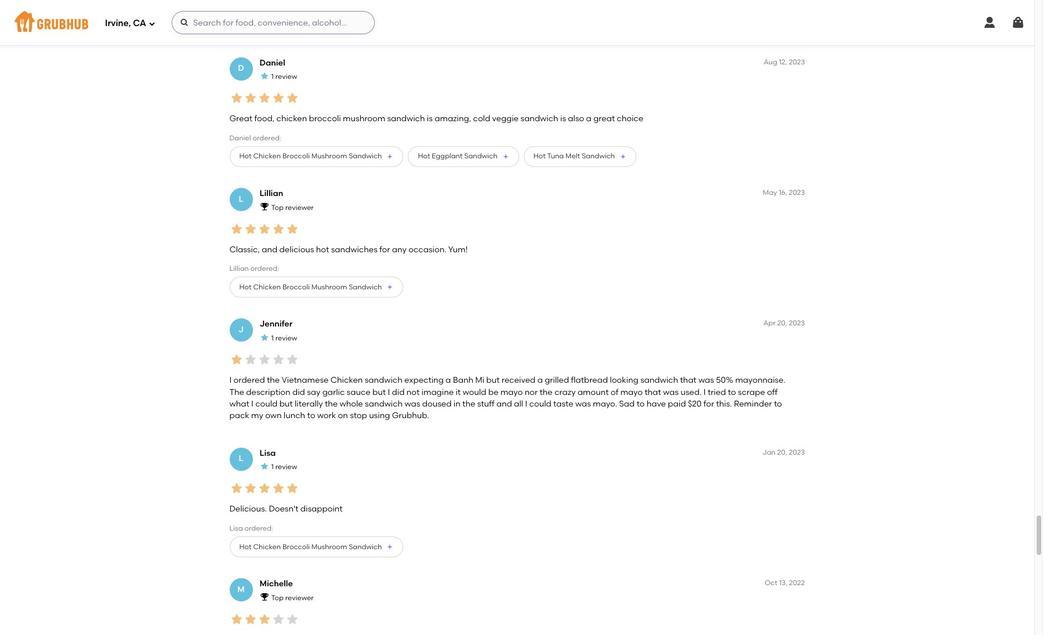 Task type: locate. For each thing, give the bounding box(es) containing it.
1 horizontal spatial is
[[560, 114, 566, 124]]

2023 right the jan
[[789, 448, 805, 456]]

and up lillian ordered:
[[262, 245, 277, 255]]

0 vertical spatial top
[[271, 203, 284, 212]]

1 1 review from the top
[[271, 73, 297, 81]]

3 review from the top
[[275, 463, 297, 471]]

20, right the apr at the bottom
[[777, 319, 787, 327]]

all
[[514, 399, 523, 409]]

daniel for daniel
[[260, 58, 285, 68]]

0 horizontal spatial daniel
[[229, 134, 251, 142]]

may 16, 2023
[[763, 189, 805, 197]]

review down jennifer
[[275, 334, 297, 342]]

1 20, from the top
[[777, 319, 787, 327]]

but right sauce
[[372, 387, 386, 397]]

1 vertical spatial mushroom
[[311, 283, 347, 291]]

mayonnaise.
[[735, 376, 786, 385]]

hot chicken broccoli mushroom sandwich for lillian
[[239, 283, 382, 291]]

0 vertical spatial that
[[680, 376, 697, 385]]

hot down lisa ordered:
[[239, 543, 251, 551]]

received
[[502, 376, 536, 385]]

daniel for daniel ordered:
[[229, 134, 251, 142]]

l for lillian
[[239, 194, 243, 204]]

daniel right d
[[260, 58, 285, 68]]

0 horizontal spatial lillian
[[229, 265, 249, 273]]

main navigation navigation
[[0, 0, 1034, 45]]

broccoli for lillian
[[282, 283, 310, 291]]

svg image
[[983, 16, 997, 30], [1011, 16, 1025, 30], [180, 18, 189, 27], [149, 20, 155, 27]]

1 review for lisa
[[271, 463, 297, 471]]

amazing,
[[435, 114, 471, 124]]

mi
[[475, 376, 484, 385]]

1 is from the left
[[427, 114, 433, 124]]

chicken for cold chicken salad sandwich button
[[257, 21, 285, 30]]

lisa
[[260, 448, 276, 458], [229, 524, 243, 532]]

top down michelle
[[271, 594, 284, 602]]

1 vertical spatial 20,
[[777, 448, 787, 456]]

review up delicious. doesn't disappoint
[[275, 463, 297, 471]]

1 review from the top
[[275, 73, 297, 81]]

1 right d
[[271, 73, 274, 81]]

0 vertical spatial and
[[262, 245, 277, 255]]

garlic
[[322, 387, 345, 397]]

but
[[486, 376, 500, 385], [372, 387, 386, 397], [279, 399, 293, 409]]

did left not
[[392, 387, 405, 397]]

hot teriyaki chicken garlic sandwich button
[[367, 15, 524, 36]]

cold
[[473, 114, 490, 124]]

2 horizontal spatial but
[[486, 376, 500, 385]]

1 1 from the top
[[271, 73, 274, 81]]

oct
[[765, 579, 777, 587]]

3 hot chicken broccoli mushroom sandwich from the top
[[239, 543, 382, 551]]

0 vertical spatial for
[[379, 245, 390, 255]]

top reviewer
[[271, 203, 314, 212], [271, 594, 314, 602]]

cold
[[239, 21, 255, 30]]

using
[[369, 411, 390, 421]]

chicken inside i ordered the vietnamese chicken sandwich expecting a banh mi but received a grilled flatbread looking sandwich that was 50% mayonnaise. the description did say garlic sauce but i did not imagine it would be mayo nor the crazy amount of mayo that was used. i tried to scrape off what i could but literally the whole sandwich was doused in the stuff and all i could taste was mayo. sad to have paid $20 for this. reminder to pack my own lunch to work on stop using grubhub.
[[331, 376, 363, 385]]

2023 right the apr at the bottom
[[789, 319, 805, 327]]

top reviewer up delicious
[[271, 203, 314, 212]]

hot down lillian ordered:
[[239, 283, 251, 291]]

in
[[454, 399, 461, 409]]

star icon image
[[260, 71, 269, 81], [229, 91, 243, 105], [243, 91, 257, 105], [257, 91, 271, 105], [271, 91, 285, 105], [285, 91, 299, 105], [229, 222, 243, 236], [243, 222, 257, 236], [257, 222, 271, 236], [271, 222, 285, 236], [285, 222, 299, 236], [260, 333, 269, 342], [229, 353, 243, 367], [243, 353, 257, 367], [257, 353, 271, 367], [271, 353, 285, 367], [285, 353, 299, 367], [260, 462, 269, 471], [229, 482, 243, 496], [243, 482, 257, 496], [257, 482, 271, 496], [271, 482, 285, 496], [285, 482, 299, 496], [229, 612, 243, 626], [243, 612, 257, 626], [257, 612, 271, 626], [271, 612, 285, 626], [285, 612, 299, 626]]

1 top reviewer from the top
[[271, 203, 314, 212]]

trophy icon image
[[260, 202, 269, 211], [260, 593, 269, 602]]

hot for hot eggplant sandwich button
[[418, 152, 430, 160]]

1 vertical spatial l
[[239, 454, 243, 464]]

m
[[237, 585, 245, 595]]

hot inside button
[[418, 152, 430, 160]]

hot chicken broccoli mushroom sandwich down hot in the top of the page
[[239, 283, 382, 291]]

lisa down own
[[260, 448, 276, 458]]

hot chicken broccoli mushroom sandwich
[[239, 152, 382, 160], [239, 283, 382, 291], [239, 543, 382, 551]]

a up the nor
[[537, 376, 543, 385]]

ordered: down the classic,
[[251, 265, 279, 273]]

2 vertical spatial hot chicken broccoli mushroom sandwich button
[[229, 537, 403, 558]]

lillian down the classic,
[[229, 265, 249, 273]]

may
[[763, 189, 777, 197]]

3 broccoli from the top
[[282, 543, 310, 551]]

lisa down delicious.
[[229, 524, 243, 532]]

1 review
[[271, 73, 297, 81], [271, 334, 297, 342], [271, 463, 297, 471]]

2 reviewer from the top
[[285, 594, 314, 602]]

mushroom for lillian
[[311, 283, 347, 291]]

ca
[[133, 18, 146, 28]]

broccoli
[[309, 114, 341, 124]]

ordered: down delicious.
[[245, 524, 273, 532]]

ordered: down food,
[[253, 134, 281, 142]]

2 vertical spatial but
[[279, 399, 293, 409]]

3 1 from the top
[[271, 463, 274, 471]]

1 vertical spatial lisa
[[229, 524, 243, 532]]

choice
[[617, 114, 643, 124]]

2023 for banh
[[789, 319, 805, 327]]

20,
[[777, 319, 787, 327], [777, 448, 787, 456]]

reviewer
[[285, 203, 314, 212], [285, 594, 314, 602]]

broccoli down delicious. doesn't disappoint
[[282, 543, 310, 551]]

lillian down daniel ordered:
[[260, 189, 283, 198]]

1 vertical spatial top
[[271, 594, 284, 602]]

0 vertical spatial 20,
[[777, 319, 787, 327]]

0 vertical spatial review
[[275, 73, 297, 81]]

trophy icon image down michelle
[[260, 593, 269, 602]]

was down amount
[[575, 399, 591, 409]]

2 vertical spatial broccoli
[[282, 543, 310, 551]]

hot
[[316, 245, 329, 255]]

ordered: for daniel
[[253, 134, 281, 142]]

1
[[271, 73, 274, 81], [271, 334, 274, 342], [271, 463, 274, 471]]

1 vertical spatial broccoli
[[282, 283, 310, 291]]

vietnamese
[[282, 376, 329, 385]]

chicken left garlic
[[418, 21, 445, 30]]

3 1 review from the top
[[271, 463, 297, 471]]

2023
[[789, 58, 805, 66], [789, 189, 805, 197], [789, 319, 805, 327], [789, 448, 805, 456]]

2 vertical spatial hot chicken broccoli mushroom sandwich
[[239, 543, 382, 551]]

hot chicken broccoli mushroom sandwich down disappoint
[[239, 543, 382, 551]]

mayo
[[500, 387, 523, 397], [620, 387, 643, 397]]

2 vertical spatial 1
[[271, 463, 274, 471]]

mayo down received
[[500, 387, 523, 397]]

2 l from the top
[[239, 454, 243, 464]]

did down vietnamese
[[292, 387, 305, 397]]

that up have
[[645, 387, 661, 397]]

but up the "lunch"
[[279, 399, 293, 409]]

13,
[[779, 579, 787, 587]]

0 horizontal spatial did
[[292, 387, 305, 397]]

hot left teriyaki in the top left of the page
[[377, 21, 389, 30]]

top up delicious
[[271, 203, 284, 212]]

1 vertical spatial for
[[704, 399, 714, 409]]

ordered:
[[246, 3, 275, 11], [253, 134, 281, 142], [251, 265, 279, 273], [245, 524, 273, 532]]

0 vertical spatial hot chicken broccoli mushroom sandwich button
[[229, 146, 403, 167]]

was up 'paid'
[[663, 387, 679, 397]]

2023 right 12,
[[789, 58, 805, 66]]

mushroom down disappoint
[[311, 543, 347, 551]]

0 vertical spatial broccoli
[[282, 152, 310, 160]]

1 horizontal spatial a
[[537, 376, 543, 385]]

off
[[767, 387, 778, 397]]

0 horizontal spatial could
[[255, 399, 277, 409]]

to
[[728, 387, 736, 397], [637, 399, 645, 409], [774, 399, 782, 409], [307, 411, 315, 421]]

could down description
[[255, 399, 277, 409]]

lisa for lisa
[[260, 448, 276, 458]]

Search for food, convenience, alcohol... search field
[[172, 11, 375, 34]]

hot for hot chicken broccoli mushroom sandwich button for lisa
[[239, 543, 251, 551]]

for right $20
[[704, 399, 714, 409]]

to down "off"
[[774, 399, 782, 409]]

plus icon image inside hot tuna melt sandwich button
[[620, 153, 627, 160]]

hot chicken broccoli mushroom sandwich button down disappoint
[[229, 537, 403, 558]]

and
[[262, 245, 277, 255], [496, 399, 512, 409]]

whole
[[340, 399, 363, 409]]

this.
[[716, 399, 732, 409]]

0 vertical spatial 1
[[271, 73, 274, 81]]

lillian for lillian
[[260, 189, 283, 198]]

3 hot chicken broccoli mushroom sandwich button from the top
[[229, 537, 403, 558]]

to down 50%
[[728, 387, 736, 397]]

and left all
[[496, 399, 512, 409]]

1 review up chicken
[[271, 73, 297, 81]]

tuna
[[547, 152, 564, 160]]

chicken up sauce
[[331, 376, 363, 385]]

1 for jennifer
[[271, 334, 274, 342]]

1 top from the top
[[271, 203, 284, 212]]

sandwich
[[308, 21, 341, 30], [469, 21, 502, 30], [349, 152, 382, 160], [464, 152, 498, 160], [582, 152, 615, 160], [349, 283, 382, 291], [349, 543, 382, 551]]

20, right the jan
[[777, 448, 787, 456]]

plus icon image for cold chicken salad sandwich button
[[346, 22, 352, 29]]

hot for first hot chicken broccoli mushroom sandwich button from the top
[[239, 152, 251, 160]]

2 horizontal spatial a
[[586, 114, 592, 124]]

apr 20, 2023
[[763, 319, 805, 327]]

sandwich up have
[[640, 376, 678, 385]]

1 horizontal spatial for
[[704, 399, 714, 409]]

1 broccoli from the top
[[282, 152, 310, 160]]

is left amazing,
[[427, 114, 433, 124]]

chicken right the 'cold' on the top of the page
[[257, 21, 285, 30]]

top
[[271, 203, 284, 212], [271, 594, 284, 602]]

j
[[239, 325, 244, 335]]

0 vertical spatial l
[[239, 194, 243, 204]]

1 horizontal spatial could
[[529, 399, 551, 409]]

own
[[265, 411, 282, 421]]

1 vertical spatial top reviewer
[[271, 594, 314, 602]]

disappoint
[[300, 504, 343, 514]]

1 vertical spatial reviewer
[[285, 594, 314, 602]]

chicken down lisa ordered:
[[253, 543, 281, 551]]

trophy icon image up the classic,
[[260, 202, 269, 211]]

1 vertical spatial and
[[496, 399, 512, 409]]

2 mushroom from the top
[[311, 283, 347, 291]]

sandwich up using on the bottom of the page
[[365, 399, 403, 409]]

1 horizontal spatial mayo
[[620, 387, 643, 397]]

1 vertical spatial that
[[645, 387, 661, 397]]

plus icon image inside cold chicken salad sandwich button
[[346, 22, 352, 29]]

daniel
[[260, 58, 285, 68], [229, 134, 251, 142]]

tried
[[708, 387, 726, 397]]

2 vertical spatial mushroom
[[311, 543, 347, 551]]

a right also
[[586, 114, 592, 124]]

1 vertical spatial hot chicken broccoli mushroom sandwich
[[239, 283, 382, 291]]

0 horizontal spatial that
[[645, 387, 661, 397]]

broccoli down chicken
[[282, 152, 310, 160]]

1 reviewer from the top
[[285, 203, 314, 212]]

daniel ordered:
[[229, 134, 281, 142]]

plus icon image inside hot eggplant sandwich button
[[502, 153, 509, 160]]

mushroom
[[343, 114, 385, 124]]

1 horizontal spatial daniel
[[260, 58, 285, 68]]

1 hot chicken broccoli mushroom sandwich button from the top
[[229, 146, 403, 167]]

0 horizontal spatial mayo
[[500, 387, 523, 397]]

teriyaki
[[391, 21, 416, 30]]

any
[[392, 245, 407, 255]]

hot chicken broccoli mushroom sandwich button down broccoli
[[229, 146, 403, 167]]

2 1 review from the top
[[271, 334, 297, 342]]

0 vertical spatial reviewer
[[285, 203, 314, 212]]

reviewer down michelle
[[285, 594, 314, 602]]

1 horizontal spatial did
[[392, 387, 405, 397]]

that up used.
[[680, 376, 697, 385]]

a
[[586, 114, 592, 124], [446, 376, 451, 385], [537, 376, 543, 385]]

reviewer up delicious
[[285, 203, 314, 212]]

2 2023 from the top
[[789, 189, 805, 197]]

daniel down great
[[229, 134, 251, 142]]

chicken inside button
[[418, 21, 445, 30]]

chicken for first hot chicken broccoli mushroom sandwich button from the top
[[253, 152, 281, 160]]

broccoli
[[282, 152, 310, 160], [282, 283, 310, 291], [282, 543, 310, 551]]

0 vertical spatial top reviewer
[[271, 203, 314, 212]]

2 vertical spatial 1 review
[[271, 463, 297, 471]]

mayo up 'sad'
[[620, 387, 643, 397]]

0 vertical spatial trophy icon image
[[260, 202, 269, 211]]

is left also
[[560, 114, 566, 124]]

for left any
[[379, 245, 390, 255]]

a left banh
[[446, 376, 451, 385]]

1 horizontal spatial but
[[372, 387, 386, 397]]

hot left eggplant
[[418, 152, 430, 160]]

0 vertical spatial hot chicken broccoli mushroom sandwich
[[239, 152, 382, 160]]

used.
[[681, 387, 702, 397]]

l
[[239, 194, 243, 204], [239, 454, 243, 464]]

hot left tuna
[[533, 152, 546, 160]]

l up the classic,
[[239, 194, 243, 204]]

1 mushroom from the top
[[311, 152, 347, 160]]

broccoli down delicious
[[282, 283, 310, 291]]

hot chicken broccoli mushroom sandwich button for lisa
[[229, 537, 403, 558]]

2 is from the left
[[560, 114, 566, 124]]

1 horizontal spatial and
[[496, 399, 512, 409]]

the right the nor
[[540, 387, 553, 397]]

amount
[[578, 387, 609, 397]]

0 vertical spatial daniel
[[260, 58, 285, 68]]

1 down jennifer
[[271, 334, 274, 342]]

1 review up the doesn't
[[271, 463, 297, 471]]

sandwiches
[[331, 245, 378, 255]]

elise
[[229, 3, 244, 11]]

2023 right "16,"
[[789, 189, 805, 197]]

1 vertical spatial trophy icon image
[[260, 593, 269, 602]]

1 hot chicken broccoli mushroom sandwich from the top
[[239, 152, 382, 160]]

3 2023 from the top
[[789, 319, 805, 327]]

1 2023 from the top
[[789, 58, 805, 66]]

chicken down lillian ordered:
[[253, 283, 281, 291]]

0 horizontal spatial is
[[427, 114, 433, 124]]

50%
[[716, 376, 733, 385]]

oct 13, 2022
[[765, 579, 805, 587]]

$20
[[688, 399, 702, 409]]

20, for delicious. doesn't disappoint
[[777, 448, 787, 456]]

mushroom down hot in the top of the page
[[311, 283, 347, 291]]

l down pack
[[239, 454, 243, 464]]

0 horizontal spatial but
[[279, 399, 293, 409]]

i
[[229, 376, 232, 385], [388, 387, 390, 397], [704, 387, 706, 397], [251, 399, 253, 409], [525, 399, 527, 409]]

aug
[[764, 58, 777, 66]]

top reviewer down michelle
[[271, 594, 314, 602]]

hot chicken broccoli mushroom sandwich down broccoli
[[239, 152, 382, 160]]

taste
[[553, 399, 573, 409]]

1 review down jennifer
[[271, 334, 297, 342]]

0 horizontal spatial for
[[379, 245, 390, 255]]

grilled
[[545, 376, 569, 385]]

1 vertical spatial hot chicken broccoli mushroom sandwich button
[[229, 277, 403, 298]]

to right 'sad'
[[637, 399, 645, 409]]

work
[[317, 411, 336, 421]]

0 vertical spatial lillian
[[260, 189, 283, 198]]

chicken down daniel ordered:
[[253, 152, 281, 160]]

plus icon image for hot tuna melt sandwich button
[[620, 153, 627, 160]]

1 vertical spatial 1 review
[[271, 334, 297, 342]]

1 trophy icon image from the top
[[260, 202, 269, 211]]

2 trophy icon image from the top
[[260, 593, 269, 602]]

for
[[379, 245, 390, 255], [704, 399, 714, 409]]

1 for lisa
[[271, 463, 274, 471]]

3 mushroom from the top
[[311, 543, 347, 551]]

plus icon image for first hot chicken broccoli mushroom sandwich button from the top
[[387, 153, 394, 160]]

irvine, ca
[[105, 18, 146, 28]]

0 vertical spatial lisa
[[260, 448, 276, 458]]

i up the
[[229, 376, 232, 385]]

1 vertical spatial review
[[275, 334, 297, 342]]

mushroom
[[311, 152, 347, 160], [311, 283, 347, 291], [311, 543, 347, 551]]

2 vertical spatial review
[[275, 463, 297, 471]]

2 hot chicken broccoli mushroom sandwich button from the top
[[229, 277, 403, 298]]

mushroom for lisa
[[311, 543, 347, 551]]

2 hot chicken broccoli mushroom sandwich from the top
[[239, 283, 382, 291]]

could down the nor
[[529, 399, 551, 409]]

1 vertical spatial daniel
[[229, 134, 251, 142]]

2 20, from the top
[[777, 448, 787, 456]]

plus icon image
[[346, 22, 352, 29], [387, 153, 394, 160], [502, 153, 509, 160], [620, 153, 627, 160], [387, 284, 394, 291], [387, 544, 394, 551]]

trophy icon image for lillian
[[260, 202, 269, 211]]

2 broccoli from the top
[[282, 283, 310, 291]]

hot down daniel ordered:
[[239, 152, 251, 160]]

1 vertical spatial lillian
[[229, 265, 249, 273]]

1 l from the top
[[239, 194, 243, 204]]

but up be
[[486, 376, 500, 385]]

the
[[267, 376, 280, 385], [540, 387, 553, 397], [325, 399, 338, 409], [462, 399, 475, 409]]

1 for daniel
[[271, 73, 274, 81]]

apr
[[763, 319, 776, 327]]

review for daniel
[[275, 73, 297, 81]]

1 horizontal spatial lisa
[[260, 448, 276, 458]]

ordered: for lillian
[[251, 265, 279, 273]]

1 vertical spatial 1
[[271, 334, 274, 342]]

2 1 from the top
[[271, 334, 274, 342]]

mushroom down broccoli
[[311, 152, 347, 160]]

chicken for lillian's hot chicken broccoli mushroom sandwich button
[[253, 283, 281, 291]]

reminder
[[734, 399, 772, 409]]

hot tuna melt sandwich button
[[524, 146, 636, 167]]

0 horizontal spatial lisa
[[229, 524, 243, 532]]

classic,
[[229, 245, 260, 255]]

1 horizontal spatial lillian
[[260, 189, 283, 198]]

0 vertical spatial 1 review
[[271, 73, 297, 81]]

hot chicken broccoli mushroom sandwich button down hot in the top of the page
[[229, 277, 403, 298]]

lillian
[[260, 189, 283, 198], [229, 265, 249, 273]]

2 top reviewer from the top
[[271, 594, 314, 602]]

review up chicken
[[275, 73, 297, 81]]

0 vertical spatial mushroom
[[311, 152, 347, 160]]

would
[[463, 387, 486, 397]]

that
[[680, 376, 697, 385], [645, 387, 661, 397]]

2 top from the top
[[271, 594, 284, 602]]

2 review from the top
[[275, 334, 297, 342]]



Task type: describe. For each thing, give the bounding box(es) containing it.
hot tuna melt sandwich
[[533, 152, 615, 160]]

cold chicken salad sandwich button
[[229, 15, 362, 36]]

veggie
[[492, 114, 519, 124]]

jan 20, 2023
[[762, 448, 805, 456]]

jennifer
[[260, 319, 292, 329]]

2022
[[789, 579, 805, 587]]

sauce
[[347, 387, 371, 397]]

0 horizontal spatial a
[[446, 376, 451, 385]]

the right in
[[462, 399, 475, 409]]

top reviewer for michelle
[[271, 594, 314, 602]]

1 review for daniel
[[271, 73, 297, 81]]

description
[[246, 387, 290, 397]]

aug 12, 2023
[[764, 58, 805, 66]]

ordered: up the 'cold' on the top of the page
[[246, 3, 275, 11]]

plus icon image for lillian's hot chicken broccoli mushroom sandwich button
[[387, 284, 394, 291]]

l for lisa
[[239, 454, 243, 464]]

d
[[238, 63, 244, 73]]

plus icon image for hot chicken broccoli mushroom sandwich button for lisa
[[387, 544, 394, 551]]

lillian for lillian ordered:
[[229, 265, 249, 273]]

irvine,
[[105, 18, 131, 28]]

cold chicken salad sandwich
[[239, 21, 341, 30]]

great
[[229, 114, 252, 124]]

melt
[[566, 152, 580, 160]]

looking
[[610, 376, 638, 385]]

hot chicken broccoli mushroom sandwich for lisa
[[239, 543, 382, 551]]

2 could from the left
[[529, 399, 551, 409]]

was up 'tried'
[[699, 376, 714, 385]]

hot inside button
[[377, 21, 389, 30]]

doused
[[422, 399, 452, 409]]

nor
[[525, 387, 538, 397]]

pack
[[229, 411, 249, 421]]

food,
[[254, 114, 275, 124]]

review for jennifer
[[275, 334, 297, 342]]

plus icon image for hot eggplant sandwich button
[[502, 153, 509, 160]]

sandwich up sauce
[[365, 376, 402, 385]]

stop
[[350, 411, 367, 421]]

salad
[[286, 21, 306, 30]]

2 did from the left
[[392, 387, 405, 397]]

paid
[[668, 399, 686, 409]]

delicious
[[279, 245, 314, 255]]

delicious.
[[229, 504, 267, 514]]

imagine
[[422, 387, 454, 397]]

eggplant
[[432, 152, 463, 160]]

2023 for yum!
[[789, 189, 805, 197]]

and inside i ordered the vietnamese chicken sandwich expecting a banh mi but received a grilled flatbread looking sandwich that was 50% mayonnaise. the description did say garlic sauce but i did not imagine it would be mayo nor the crazy amount of mayo that was used. i tried to scrape off what i could but literally the whole sandwich was doused in the stuff and all i could taste was mayo. sad to have paid $20 for this. reminder to pack my own lunch to work on stop using grubhub.
[[496, 399, 512, 409]]

of
[[611, 387, 619, 397]]

literally
[[295, 399, 323, 409]]

occasion.
[[409, 245, 447, 255]]

chicken for hot chicken broccoli mushroom sandwich button for lisa
[[253, 543, 281, 551]]

stuff
[[477, 399, 495, 409]]

i left 'tried'
[[704, 387, 706, 397]]

crazy
[[555, 387, 576, 397]]

2 mayo from the left
[[620, 387, 643, 397]]

was down not
[[405, 399, 420, 409]]

reviewer for michelle
[[285, 594, 314, 602]]

top for lillian
[[271, 203, 284, 212]]

1 could from the left
[[255, 399, 277, 409]]

ordered
[[234, 376, 265, 385]]

top reviewer for lillian
[[271, 203, 314, 212]]

grubhub.
[[392, 411, 429, 421]]

garlic
[[447, 21, 467, 30]]

hot eggplant sandwich
[[418, 152, 498, 160]]

classic, and delicious hot sandwiches for any occasion. yum!
[[229, 245, 468, 255]]

great
[[593, 114, 615, 124]]

i ordered the vietnamese chicken sandwich expecting a banh mi but received a grilled flatbread looking sandwich that was 50% mayonnaise. the description did say garlic sauce but i did not imagine it would be mayo nor the crazy amount of mayo that was used. i tried to scrape off what i could but literally the whole sandwich was doused in the stuff and all i could taste was mayo. sad to have paid $20 for this. reminder to pack my own lunch to work on stop using grubhub.
[[229, 376, 786, 421]]

be
[[488, 387, 499, 397]]

1 horizontal spatial that
[[680, 376, 697, 385]]

i up 'my'
[[251, 399, 253, 409]]

the up description
[[267, 376, 280, 385]]

2023 for cold
[[789, 58, 805, 66]]

elise ordered:
[[229, 3, 275, 11]]

12,
[[779, 58, 787, 66]]

mayo.
[[593, 399, 617, 409]]

the
[[229, 387, 244, 397]]

reviewer for lillian
[[285, 203, 314, 212]]

to down literally
[[307, 411, 315, 421]]

it
[[456, 387, 461, 397]]

trophy icon image for michelle
[[260, 593, 269, 602]]

scrape
[[738, 387, 765, 397]]

hot eggplant sandwich button
[[408, 146, 519, 167]]

sandwich inside button
[[469, 21, 502, 30]]

sad
[[619, 399, 635, 409]]

lisa ordered:
[[229, 524, 273, 532]]

chicken
[[276, 114, 307, 124]]

hot chicken broccoli mushroom sandwich button for lillian
[[229, 277, 403, 298]]

jan
[[762, 448, 776, 456]]

michelle
[[260, 579, 293, 589]]

1 review for jennifer
[[271, 334, 297, 342]]

0 vertical spatial but
[[486, 376, 500, 385]]

lillian ordered:
[[229, 265, 279, 273]]

lunch
[[284, 411, 305, 421]]

20, for i ordered the vietnamese chicken sandwich expecting a banh mi but received a grilled flatbread looking sandwich that was 50% mayonnaise. the description did say garlic sauce but i did not imagine it would be mayo nor the crazy amount of mayo that was used. i tried to scrape off what i could but literally the whole sandwich was doused in the stuff and all i could taste was mayo. sad to have paid $20 for this. reminder to pack my own lunch to work on stop using grubhub.
[[777, 319, 787, 327]]

yum!
[[448, 245, 468, 255]]

also
[[568, 114, 584, 124]]

banh
[[453, 376, 473, 385]]

1 did from the left
[[292, 387, 305, 397]]

i left not
[[388, 387, 390, 397]]

4 2023 from the top
[[789, 448, 805, 456]]

sandwich inside button
[[464, 152, 498, 160]]

great food, chicken broccoli mushroom sandwich is amazing, cold veggie sandwich is also a great choice
[[229, 114, 643, 124]]

broccoli for lisa
[[282, 543, 310, 551]]

i right all
[[525, 399, 527, 409]]

hot for lillian's hot chicken broccoli mushroom sandwich button
[[239, 283, 251, 291]]

sandwich right veggie
[[521, 114, 558, 124]]

doesn't
[[269, 504, 298, 514]]

top for michelle
[[271, 594, 284, 602]]

hot teriyaki chicken garlic sandwich
[[377, 21, 502, 30]]

review for lisa
[[275, 463, 297, 471]]

expecting
[[404, 376, 444, 385]]

sandwich right mushroom
[[387, 114, 425, 124]]

the down garlic
[[325, 399, 338, 409]]

on
[[338, 411, 348, 421]]

1 mayo from the left
[[500, 387, 523, 397]]

ordered: for lisa
[[245, 524, 273, 532]]

for inside i ordered the vietnamese chicken sandwich expecting a banh mi but received a grilled flatbread looking sandwich that was 50% mayonnaise. the description did say garlic sauce but i did not imagine it would be mayo nor the crazy amount of mayo that was used. i tried to scrape off what i could but literally the whole sandwich was doused in the stuff and all i could taste was mayo. sad to have paid $20 for this. reminder to pack my own lunch to work on stop using grubhub.
[[704, 399, 714, 409]]

have
[[647, 399, 666, 409]]

hot for hot tuna melt sandwich button
[[533, 152, 546, 160]]

1 vertical spatial but
[[372, 387, 386, 397]]

lisa for lisa ordered:
[[229, 524, 243, 532]]

0 horizontal spatial and
[[262, 245, 277, 255]]



Task type: vqa. For each thing, say whether or not it's contained in the screenshot.
Hill
no



